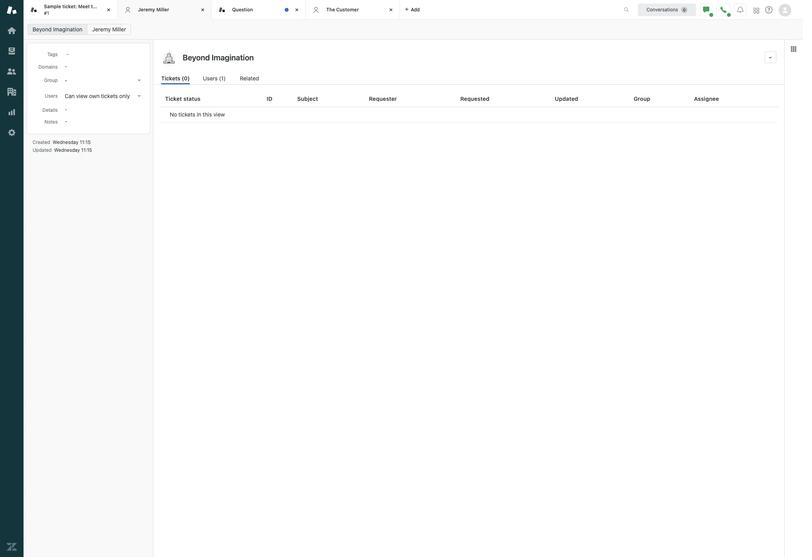 Task type: describe. For each thing, give the bounding box(es) containing it.
jeremy miller inside 'link'
[[92, 26, 126, 33]]

admin image
[[7, 128, 17, 138]]

tickets inside button
[[101, 93, 118, 99]]

subject
[[297, 95, 318, 102]]

beyond
[[33, 26, 52, 33]]

this
[[203, 111, 212, 118]]

jeremy miller inside tab
[[138, 7, 169, 12]]

the
[[327, 7, 335, 12]]

customers image
[[7, 66, 17, 77]]

only
[[119, 93, 130, 99]]

- button
[[62, 75, 144, 86]]

jeremy miller link
[[87, 24, 131, 35]]

domains
[[38, 64, 58, 70]]

jeremy miller tab
[[118, 0, 212, 20]]

ticket
[[100, 4, 113, 9]]

secondary element
[[24, 22, 804, 37]]

beyond imagination link
[[27, 24, 88, 35]]

ticket status
[[165, 95, 201, 102]]

arrow down image
[[138, 80, 141, 81]]

zendesk products image
[[754, 8, 760, 13]]

add
[[411, 6, 420, 12]]

can
[[65, 93, 75, 99]]

close image for the customer
[[387, 6, 395, 14]]

question
[[232, 7, 253, 12]]

notes
[[45, 119, 58, 125]]

tags
[[47, 51, 58, 57]]

imagination
[[53, 26, 82, 33]]

tickets
[[161, 75, 181, 82]]

jeremy inside 'link'
[[92, 26, 111, 33]]

get help image
[[766, 6, 773, 13]]

sample ticket: meet the ticket #1
[[44, 4, 113, 16]]

ticket
[[165, 95, 182, 102]]

1 vertical spatial group
[[634, 95, 651, 102]]

zendesk image
[[7, 542, 17, 552]]

apps image
[[791, 46, 797, 52]]

close image
[[293, 6, 301, 14]]

details
[[42, 107, 58, 113]]

own
[[89, 93, 100, 99]]

tickets (0)
[[161, 75, 190, 82]]

ticket:
[[62, 4, 77, 9]]

(1)
[[219, 75, 226, 82]]

the customer
[[327, 7, 359, 12]]

question tab
[[212, 0, 306, 20]]

-
[[65, 77, 67, 84]]

view inside can view own tickets only button
[[76, 93, 88, 99]]

id
[[267, 95, 273, 102]]

arrow down image
[[138, 95, 141, 97]]

icon_org image
[[161, 51, 177, 67]]

can view own tickets only button
[[62, 91, 144, 102]]

created wednesday 11:15 updated wednesday 11:15
[[33, 139, 92, 153]]



Task type: vqa. For each thing, say whether or not it's contained in the screenshot.
tabs tab list at top
yes



Task type: locate. For each thing, give the bounding box(es) containing it.
0 vertical spatial updated
[[555, 95, 579, 102]]

zendesk support image
[[7, 5, 17, 15]]

miller inside tab
[[156, 7, 169, 12]]

0 vertical spatial 11:15
[[80, 139, 91, 145]]

conversations button
[[639, 3, 697, 16]]

tickets left in
[[179, 111, 195, 118]]

#1
[[44, 10, 49, 16]]

users up details at the top left of the page
[[45, 93, 58, 99]]

in
[[197, 111, 201, 118]]

view
[[76, 93, 88, 99], [214, 111, 225, 118]]

reporting image
[[7, 107, 17, 117]]

conversations
[[647, 6, 679, 12]]

customer
[[337, 7, 359, 12]]

0 horizontal spatial jeremy miller
[[92, 26, 126, 33]]

users
[[203, 75, 218, 82], [45, 93, 58, 99]]

2 horizontal spatial close image
[[387, 6, 395, 14]]

1 close image from the left
[[105, 6, 113, 14]]

view right can
[[76, 93, 88, 99]]

close image inside "the customer" tab
[[387, 6, 395, 14]]

wednesday down notes
[[54, 147, 80, 153]]

related link
[[240, 74, 260, 84]]

assignee
[[695, 95, 720, 102]]

group
[[44, 77, 58, 83], [634, 95, 651, 102]]

no tickets in this view
[[170, 111, 225, 118]]

jeremy miller
[[138, 7, 169, 12], [92, 26, 126, 33]]

0 vertical spatial group
[[44, 77, 58, 83]]

users (1)
[[203, 75, 226, 82]]

0 vertical spatial jeremy
[[138, 7, 155, 12]]

sample
[[44, 4, 61, 9]]

jeremy
[[138, 7, 155, 12], [92, 26, 111, 33]]

1 vertical spatial view
[[214, 111, 225, 118]]

wednesday right created
[[53, 139, 78, 145]]

0 horizontal spatial group
[[44, 77, 58, 83]]

1 horizontal spatial users
[[203, 75, 218, 82]]

tabs tab list
[[24, 0, 616, 20]]

users left (1)
[[203, 75, 218, 82]]

meet
[[78, 4, 90, 9]]

close image inside jeremy miller tab
[[199, 6, 207, 14]]

requester
[[369, 95, 397, 102]]

0 horizontal spatial updated
[[33, 147, 52, 153]]

1 horizontal spatial miller
[[156, 7, 169, 12]]

main element
[[0, 0, 24, 557]]

1 horizontal spatial jeremy miller
[[138, 7, 169, 12]]

beyond imagination
[[33, 26, 82, 33]]

the customer tab
[[306, 0, 400, 20]]

1 vertical spatial jeremy miller
[[92, 26, 126, 33]]

can view own tickets only
[[65, 93, 130, 99]]

1 vertical spatial tickets
[[179, 111, 195, 118]]

get started image
[[7, 26, 17, 36]]

0 horizontal spatial miller
[[112, 26, 126, 33]]

0 vertical spatial jeremy miller
[[138, 7, 169, 12]]

1 horizontal spatial group
[[634, 95, 651, 102]]

1 vertical spatial 11:15
[[81, 147, 92, 153]]

(0)
[[182, 75, 190, 82]]

- field
[[63, 49, 144, 58]]

0 vertical spatial tickets
[[101, 93, 118, 99]]

view right this
[[214, 111, 225, 118]]

0 horizontal spatial users
[[45, 93, 58, 99]]

views image
[[7, 46, 17, 56]]

0 horizontal spatial close image
[[105, 6, 113, 14]]

miller inside 'link'
[[112, 26, 126, 33]]

status
[[184, 95, 201, 102]]

updated inside "created wednesday 11:15 updated wednesday 11:15"
[[33, 147, 52, 153]]

jeremy inside tab
[[138, 7, 155, 12]]

tab containing sample ticket: meet the ticket
[[24, 0, 118, 20]]

tab
[[24, 0, 118, 20]]

1 horizontal spatial tickets
[[179, 111, 195, 118]]

grid containing ticket status
[[153, 91, 785, 557]]

0 horizontal spatial tickets
[[101, 93, 118, 99]]

users (1) link
[[203, 74, 227, 84]]

1 horizontal spatial view
[[214, 111, 225, 118]]

close image for jeremy miller
[[199, 6, 207, 14]]

3 close image from the left
[[387, 6, 395, 14]]

None text field
[[181, 51, 762, 63]]

1 horizontal spatial close image
[[199, 6, 207, 14]]

grid
[[153, 91, 785, 557]]

notifications image
[[738, 6, 744, 13]]

1 horizontal spatial jeremy
[[138, 7, 155, 12]]

1 vertical spatial jeremy
[[92, 26, 111, 33]]

tickets (0) link
[[161, 74, 190, 84]]

created
[[33, 139, 50, 145]]

requested
[[461, 95, 490, 102]]

0 vertical spatial users
[[203, 75, 218, 82]]

0 horizontal spatial view
[[76, 93, 88, 99]]

0 vertical spatial view
[[76, 93, 88, 99]]

1 vertical spatial updated
[[33, 147, 52, 153]]

0 vertical spatial wednesday
[[53, 139, 78, 145]]

users for users
[[45, 93, 58, 99]]

1 vertical spatial wednesday
[[54, 147, 80, 153]]

0 vertical spatial miller
[[156, 7, 169, 12]]

users for users (1)
[[203, 75, 218, 82]]

1 vertical spatial users
[[45, 93, 58, 99]]

no
[[170, 111, 177, 118]]

tickets right own
[[101, 93, 118, 99]]

updated
[[555, 95, 579, 102], [33, 147, 52, 153]]

the
[[91, 4, 99, 9]]

tickets
[[101, 93, 118, 99], [179, 111, 195, 118]]

organizations image
[[7, 87, 17, 97]]

0 horizontal spatial jeremy
[[92, 26, 111, 33]]

2 close image from the left
[[199, 6, 207, 14]]

1 vertical spatial miller
[[112, 26, 126, 33]]

add button
[[400, 0, 425, 19]]

related
[[240, 75, 259, 82]]

wednesday
[[53, 139, 78, 145], [54, 147, 80, 153]]

close image
[[105, 6, 113, 14], [199, 6, 207, 14], [387, 6, 395, 14]]

miller
[[156, 7, 169, 12], [112, 26, 126, 33]]

1 horizontal spatial updated
[[555, 95, 579, 102]]

11:15
[[80, 139, 91, 145], [81, 147, 92, 153]]

button displays agent's chat status as online. image
[[704, 6, 710, 13]]



